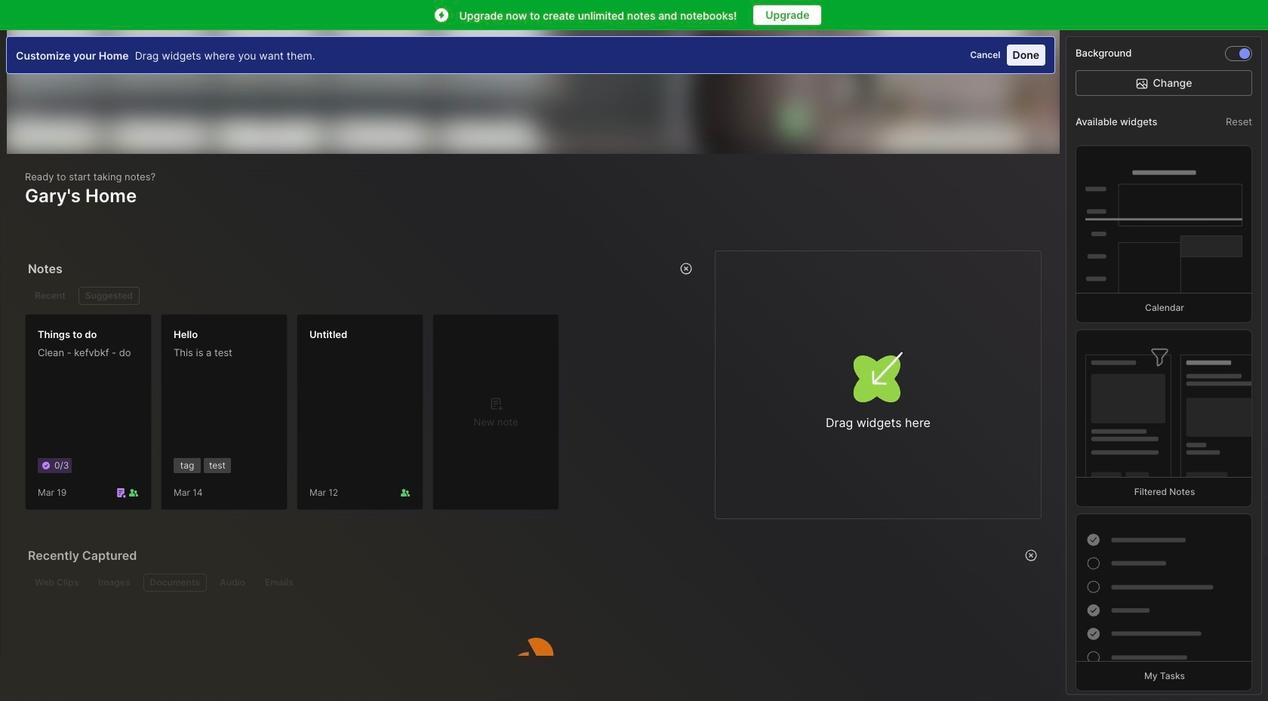 Task type: vqa. For each thing, say whether or not it's contained in the screenshot.
Background icon
yes



Task type: locate. For each thing, give the bounding box(es) containing it.
background image
[[1240, 48, 1250, 59]]



